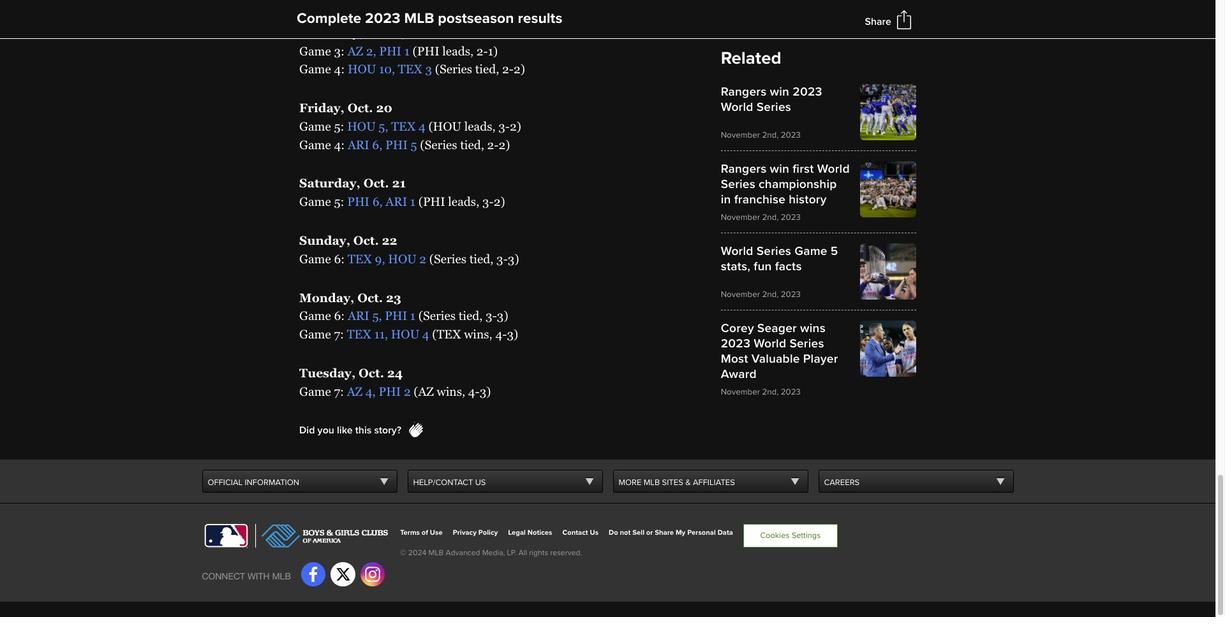 Task type: locate. For each thing, give the bounding box(es) containing it.
0 vertical spatial leads,
[[442, 44, 474, 58]]

phi for 24
[[379, 385, 401, 399]]

series inside corey seager wins 2023 world series most valuable player award november 2nd, 2023
[[790, 336, 824, 352]]

(series down (hou
[[420, 138, 457, 152]]

share inside do not sell or share my personal data cookies settings
[[655, 529, 674, 537]]

(phi
[[413, 44, 439, 58], [418, 195, 445, 209]]

6, inside the friday, oct. 20 game 5: hou 5, tex 4 (hou leads, 3-2) game 4: ari 6, phi 5 (series tied, 2-2)
[[372, 138, 383, 152]]

in
[[721, 192, 731, 207]]

6: down sunday,
[[334, 252, 345, 266]]

ari up tex 11, hou 4 link
[[348, 309, 369, 323]]

1 inside saturday, oct. 21 game 5: phi 6, ari 1 (phi leads, 3-2)
[[410, 195, 415, 209]]

5: inside saturday, oct. 21 game 5: phi 6, ari 1 (phi leads, 3-2)
[[334, 195, 344, 209]]

5 down hou 5, tex 4 link
[[411, 138, 417, 152]]

23
[[386, 291, 401, 305]]

november down rangers win 2023 world series
[[721, 130, 760, 140]]

1 horizontal spatial 4-
[[495, 328, 507, 342]]

2)
[[514, 62, 525, 76], [510, 119, 521, 133], [499, 138, 510, 152], [494, 195, 505, 209]]

2- inside the friday, oct. 20 game 5: hou 5, tex 4 (hou leads, 3-2) game 4: ari 6, phi 5 (series tied, 2-2)
[[487, 138, 499, 152]]

2 5: from the top
[[334, 195, 344, 209]]

hou inside monday, oct. 23 game 6: ari 5, phi 1 (series tied, 3-3) game 7: tex 11, hou 4 (tex wins, 4-3)
[[391, 328, 419, 342]]

1 horizontal spatial 5
[[831, 244, 838, 259]]

0 vertical spatial 2
[[419, 252, 426, 266]]

6: down monday,
[[334, 309, 345, 323]]

4 2nd, from the top
[[762, 387, 779, 398]]

4-
[[495, 328, 507, 342], [468, 385, 480, 399]]

2 inside sunday, oct. 22 game 6: tex 9, hou 2 (series tied, 3-3)
[[419, 252, 426, 266]]

oct. inside thursday, oct. 19 game 3: az 2, phi 1 (phi leads, 2-1) game 4: hou 10, tex 3 (series tied, 2-2)
[[366, 25, 392, 39]]

phi up 'hou 10, tex 3' link
[[379, 44, 401, 58]]

phi down saturday,
[[347, 195, 370, 209]]

most
[[721, 352, 748, 367]]

0 vertical spatial wins,
[[464, 328, 492, 342]]

1 vertical spatial wins,
[[437, 385, 465, 399]]

4 november from the top
[[721, 387, 760, 398]]

4 inside monday, oct. 23 game 6: ari 5, phi 1 (series tied, 3-3) game 7: tex 11, hou 4 (tex wins, 4-3)
[[422, 328, 429, 342]]

1 6: from the top
[[334, 252, 345, 266]]

world
[[721, 100, 753, 115], [817, 161, 850, 177], [721, 244, 753, 259], [754, 336, 786, 352]]

2nd, down rangers win 2023 world series
[[762, 130, 779, 140]]

tex
[[398, 62, 422, 76], [391, 119, 416, 133], [348, 252, 372, 266], [347, 328, 371, 342]]

ari inside saturday, oct. 21 game 5: phi 6, ari 1 (phi leads, 3-2)
[[386, 195, 407, 209]]

hou right 11,
[[391, 328, 419, 342]]

series
[[757, 100, 791, 115], [721, 177, 756, 192], [757, 244, 791, 259], [790, 336, 824, 352]]

oct. inside monday, oct. 23 game 6: ari 5, phi 1 (series tied, 3-3) game 7: tex 11, hou 4 (tex wins, 4-3)
[[358, 291, 383, 305]]

0 vertical spatial (phi
[[413, 44, 439, 58]]

oct. for monday,
[[358, 291, 383, 305]]

thursday, oct. 19 game 3: az 2, phi 1 (phi leads, 2-1) game 4: hou 10, tex 3 (series tied, 2-2)
[[299, 25, 525, 76]]

2) inside thursday, oct. 19 game 3: az 2, phi 1 (phi leads, 2-1) game 4: hou 10, tex 3 (series tied, 2-2)
[[514, 62, 525, 76]]

instagram image
[[365, 567, 380, 583]]

(az
[[414, 385, 434, 399]]

oct. inside tuesday, oct. 24 game 7: az 4, phi 2 (az wins, 4-3)
[[359, 366, 384, 380]]

phi
[[379, 44, 401, 58], [385, 138, 408, 152], [347, 195, 370, 209], [385, 309, 407, 323], [379, 385, 401, 399]]

(series inside sunday, oct. 22 game 6: tex 9, hou 2 (series tied, 3-3)
[[429, 252, 467, 266]]

2 november from the top
[[721, 212, 760, 223]]

sell
[[633, 529, 645, 537]]

rangers inside rangers win first world series championship in franchise history november 2nd, 2023
[[721, 161, 767, 177]]

1 november 2nd, 2023 from the top
[[721, 130, 801, 140]]

mlb right with
[[272, 572, 291, 582]]

phi for 23
[[385, 309, 407, 323]]

not
[[620, 529, 631, 537]]

world right first
[[817, 161, 850, 177]]

personal
[[687, 529, 716, 537]]

3- inside the friday, oct. 20 game 5: hou 5, tex 4 (hou leads, 3-2) game 4: ari 6, phi 5 (series tied, 2-2)
[[499, 119, 510, 133]]

seager
[[757, 321, 797, 336]]

ari down '21'
[[386, 195, 407, 209]]

hou down 2,
[[348, 62, 376, 76]]

3-
[[499, 119, 510, 133], [482, 195, 494, 209], [496, 252, 508, 266], [486, 309, 497, 323]]

november down in
[[721, 212, 760, 223]]

sunday, oct. 22 game 6: tex 9, hou 2 (series tied, 3-3)
[[299, 234, 519, 266]]

22
[[382, 234, 397, 248]]

world right most
[[754, 336, 786, 352]]

2 left (az
[[404, 385, 411, 399]]

tex left the 9,
[[348, 252, 372, 266]]

boys and girls club of america image
[[255, 524, 388, 548]]

tex down 20
[[391, 119, 416, 133]]

mlb up the 3
[[404, 10, 434, 27]]

oct. for sunday,
[[353, 234, 379, 248]]

4: inside the friday, oct. 20 game 5: hou 5, tex 4 (hou leads, 3-2) game 4: ari 6, phi 5 (series tied, 2-2)
[[334, 138, 345, 152]]

© 2024 mlb advanced media, lp. all rights reserved.
[[400, 549, 582, 559]]

3- inside sunday, oct. 22 game 6: tex 9, hou 2 (series tied, 3-3)
[[496, 252, 508, 266]]

leads, for (phi leads, 2-1)
[[442, 44, 474, 58]]

series inside rangers win first world series championship in franchise history november 2nd, 2023
[[721, 177, 756, 192]]

phi down the 23
[[385, 309, 407, 323]]

2 november 2nd, 2023 from the top
[[721, 290, 801, 300]]

win down related
[[770, 84, 789, 100]]

4: up saturday,
[[334, 138, 345, 152]]

0 vertical spatial 5
[[411, 138, 417, 152]]

1 vertical spatial 5,
[[372, 309, 382, 323]]

7:
[[334, 328, 344, 342], [334, 385, 344, 399]]

legal notices link
[[508, 529, 552, 537]]

official
[[208, 478, 243, 488]]

1 vertical spatial november 2nd, 2023
[[721, 290, 801, 300]]

2nd, inside corey seager wins 2023 world series most valuable player award november 2nd, 2023
[[762, 387, 779, 398]]

2nd, down fun
[[762, 290, 779, 300]]

6, down hou 5, tex 4 link
[[372, 138, 383, 152]]

0 vertical spatial november 2nd, 2023
[[721, 130, 801, 140]]

friday,
[[299, 101, 345, 115]]

rangers down related
[[721, 84, 767, 100]]

0 vertical spatial 1
[[404, 44, 410, 58]]

3- inside saturday, oct. 21 game 5: phi 6, ari 1 (phi leads, 3-2)
[[482, 195, 494, 209]]

phi down hou 5, tex 4 link
[[385, 138, 408, 152]]

1 inside thursday, oct. 19 game 3: az 2, phi 1 (phi leads, 2-1) game 4: hou 10, tex 3 (series tied, 2-2)
[[404, 44, 410, 58]]

7: inside tuesday, oct. 24 game 7: az 4, phi 2 (az wins, 4-3)
[[334, 385, 344, 399]]

3)
[[508, 252, 519, 266], [497, 309, 508, 323], [507, 328, 518, 342], [480, 385, 491, 399]]

wins,
[[464, 328, 492, 342], [437, 385, 465, 399]]

0 vertical spatial 6,
[[372, 138, 383, 152]]

2,
[[366, 44, 376, 58]]

4 left (hou
[[419, 119, 425, 133]]

4 left the (tex
[[422, 328, 429, 342]]

4:
[[334, 62, 345, 76], [334, 138, 345, 152]]

1 horizontal spatial 2
[[419, 252, 426, 266]]

0 vertical spatial az
[[348, 44, 363, 58]]

world inside corey seager wins 2023 world series most valuable player award november 2nd, 2023
[[754, 336, 786, 352]]

rangers inside rangers win 2023 world series
[[721, 84, 767, 100]]

2 rangers from the top
[[721, 161, 767, 177]]

1 vertical spatial 6,
[[372, 195, 383, 209]]

world inside rangers win first world series championship in franchise history november 2nd, 2023
[[817, 161, 850, 177]]

november down award
[[721, 387, 760, 398]]

(phi right phi 6, ari 1 link at the top of the page
[[418, 195, 445, 209]]

0 horizontal spatial share
[[655, 529, 674, 537]]

5, up 11,
[[372, 309, 382, 323]]

3) for sunday, oct. 22 game 6: tex 9, hou 2 (series tied, 3-3)
[[508, 252, 519, 266]]

privacy policy
[[453, 529, 498, 537]]

0 vertical spatial 4:
[[334, 62, 345, 76]]

5 inside world series game 5 stats, fun facts
[[831, 244, 838, 259]]

ari 5, phi 1 link
[[348, 309, 415, 323]]

advanced
[[446, 549, 480, 559]]

1 2nd, from the top
[[762, 130, 779, 140]]

ari inside monday, oct. 23 game 6: ari 5, phi 1 (series tied, 3-3) game 7: tex 11, hou 4 (tex wins, 4-3)
[[348, 309, 369, 323]]

oct. inside saturday, oct. 21 game 5: phi 6, ari 1 (phi leads, 3-2)
[[363, 176, 389, 190]]

0 vertical spatial 7:
[[334, 328, 344, 342]]

0 vertical spatial rangers
[[721, 84, 767, 100]]

1 vertical spatial ari
[[386, 195, 407, 209]]

leads,
[[442, 44, 474, 58], [464, 119, 496, 133], [448, 195, 479, 209]]

win inside rangers win 2023 world series
[[770, 84, 789, 100]]

hou
[[348, 62, 376, 76], [347, 119, 376, 133], [388, 252, 417, 266], [391, 328, 419, 342]]

1 vertical spatial 6:
[[334, 309, 345, 323]]

1 vertical spatial 2
[[404, 385, 411, 399]]

stats,
[[721, 259, 751, 274]]

franchise
[[734, 192, 786, 207]]

0 vertical spatial 5,
[[379, 119, 388, 133]]

share button
[[865, 15, 891, 28]]

tex inside sunday, oct. 22 game 6: tex 9, hou 2 (series tied, 3-3)
[[348, 252, 372, 266]]

0 horizontal spatial 4-
[[468, 385, 480, 399]]

phi inside the friday, oct. 20 game 5: hou 5, tex 4 (hou leads, 3-2) game 4: ari 6, phi 5 (series tied, 2-2)
[[385, 138, 408, 152]]

1 november from the top
[[721, 130, 760, 140]]

4: down 3:
[[334, 62, 345, 76]]

story?
[[374, 424, 401, 437]]

1 vertical spatial az
[[347, 385, 363, 399]]

0 vertical spatial 4
[[419, 119, 425, 133]]

1 down 19
[[404, 44, 410, 58]]

az
[[348, 44, 363, 58], [347, 385, 363, 399]]

4,
[[365, 385, 376, 399]]

1 vertical spatial 5
[[831, 244, 838, 259]]

3) inside tuesday, oct. 24 game 7: az 4, phi 2 (az wins, 4-3)
[[480, 385, 491, 399]]

privacy
[[453, 529, 477, 537]]

november 2nd, 2023 inside world series game 5 stats, fun facts "element"
[[721, 290, 801, 300]]

oct. left 20
[[348, 101, 373, 115]]

4- right (az
[[468, 385, 480, 399]]

(phi inside saturday, oct. 21 game 5: phi 6, ari 1 (phi leads, 3-2)
[[418, 195, 445, 209]]

oct. inside the friday, oct. 20 game 5: hou 5, tex 4 (hou leads, 3-2) game 4: ari 6, phi 5 (series tied, 2-2)
[[348, 101, 373, 115]]

(series
[[435, 62, 472, 76], [420, 138, 457, 152], [429, 252, 467, 266], [418, 309, 456, 323]]

5: inside the friday, oct. 20 game 5: hou 5, tex 4 (hou leads, 3-2) game 4: ari 6, phi 5 (series tied, 2-2)
[[334, 119, 344, 133]]

win
[[770, 84, 789, 100], [770, 161, 789, 177]]

mlb.com image
[[202, 524, 250, 549]]

3- inside monday, oct. 23 game 6: ari 5, phi 1 (series tied, 3-3) game 7: tex 11, hou 4 (tex wins, 4-3)
[[486, 309, 497, 323]]

1 vertical spatial leads,
[[464, 119, 496, 133]]

phi inside thursday, oct. 19 game 3: az 2, phi 1 (phi leads, 2-1) game 4: hou 10, tex 3 (series tied, 2-2)
[[379, 44, 401, 58]]

mlb right 2024
[[429, 549, 444, 559]]

5, for hou
[[379, 119, 388, 133]]

(series up the (tex
[[418, 309, 456, 323]]

you
[[318, 424, 334, 437]]

0 vertical spatial ari
[[348, 138, 369, 152]]

tex left the 3
[[398, 62, 422, 76]]

4- inside tuesday, oct. 24 game 7: az 4, phi 2 (az wins, 4-3)
[[468, 385, 480, 399]]

first
[[793, 161, 814, 177]]

2- for 1)
[[502, 62, 514, 76]]

ari 6, phi 5 link
[[348, 138, 417, 152]]

oct. up 4,
[[359, 366, 384, 380]]

5: down friday,
[[334, 119, 344, 133]]

7: down tuesday,
[[334, 385, 344, 399]]

4
[[419, 119, 425, 133], [422, 328, 429, 342]]

0 horizontal spatial 2
[[404, 385, 411, 399]]

5, inside the friday, oct. 20 game 5: hou 5, tex 4 (hou leads, 3-2) game 4: ari 6, phi 5 (series tied, 2-2)
[[379, 119, 388, 133]]

(series right tex 9, hou 2 link
[[429, 252, 467, 266]]

ari down hou 5, tex 4 link
[[348, 138, 369, 152]]

2 4: from the top
[[334, 138, 345, 152]]

tuesday,
[[299, 366, 356, 380]]

championship
[[759, 177, 837, 192]]

0 vertical spatial win
[[770, 84, 789, 100]]

5: down saturday,
[[334, 195, 344, 209]]

6, up 22
[[372, 195, 383, 209]]

world left fun
[[721, 244, 753, 259]]

game inside tuesday, oct. 24 game 7: az 4, phi 2 (az wins, 4-3)
[[299, 385, 331, 399]]

0 vertical spatial 4-
[[495, 328, 507, 342]]

0 horizontal spatial 5
[[411, 138, 417, 152]]

november 2nd, 2023 down fun
[[721, 290, 801, 300]]

2 2nd, from the top
[[762, 212, 779, 223]]

2-
[[477, 44, 488, 58], [502, 62, 514, 76], [487, 138, 499, 152]]

1 vertical spatial 5:
[[334, 195, 344, 209]]

contact
[[562, 529, 588, 537]]

do not sell or share my personal data link
[[609, 529, 733, 537]]

oct. up the 9,
[[353, 234, 379, 248]]

november 2nd, 2023 down rangers win 2023 world series
[[721, 130, 801, 140]]

3 2nd, from the top
[[762, 290, 779, 300]]

9,
[[375, 252, 385, 266]]

3- for sunday, oct. 22 game 6: tex 9, hou 2 (series tied, 3-3)
[[496, 252, 508, 266]]

hou up ari 6, phi 5 link
[[347, 119, 376, 133]]

2nd, down valuable
[[762, 387, 779, 398]]

win for 2023
[[770, 84, 789, 100]]

0 vertical spatial share
[[865, 15, 891, 28]]

related
[[721, 48, 782, 69]]

2 6: from the top
[[334, 309, 345, 323]]

legal
[[508, 529, 526, 537]]

2 win from the top
[[770, 161, 789, 177]]

6: inside monday, oct. 23 game 6: ari 5, phi 1 (series tied, 3-3) game 7: tex 11, hou 4 (tex wins, 4-3)
[[334, 309, 345, 323]]

2 inside tuesday, oct. 24 game 7: az 4, phi 2 (az wins, 4-3)
[[404, 385, 411, 399]]

1 vertical spatial 2-
[[502, 62, 514, 76]]

leads, for (hou leads, 3-2)
[[464, 119, 496, 133]]

1 vertical spatial 4-
[[468, 385, 480, 399]]

1 vertical spatial 4:
[[334, 138, 345, 152]]

1 6, from the top
[[372, 138, 383, 152]]

2 vertical spatial 2-
[[487, 138, 499, 152]]

world inside world series game 5 stats, fun facts
[[721, 244, 753, 259]]

2 6, from the top
[[372, 195, 383, 209]]

7: down monday,
[[334, 328, 344, 342]]

4: for hou 10, tex 3
[[334, 62, 345, 76]]

2 vertical spatial leads,
[[448, 195, 479, 209]]

1 win from the top
[[770, 84, 789, 100]]

7: inside monday, oct. 23 game 6: ari 5, phi 1 (series tied, 3-3) game 7: tex 11, hou 4 (tex wins, 4-3)
[[334, 328, 344, 342]]

oct. up phi 6, ari 1 link at the top of the page
[[363, 176, 389, 190]]

5, for ari
[[372, 309, 382, 323]]

3 november from the top
[[721, 290, 760, 300]]

2 7: from the top
[[334, 385, 344, 399]]

november
[[721, 130, 760, 140], [721, 212, 760, 223], [721, 290, 760, 300], [721, 387, 760, 398]]

1 vertical spatial win
[[770, 161, 789, 177]]

reserved.
[[550, 549, 582, 559]]

2nd, down franchise
[[762, 212, 779, 223]]

world inside rangers win 2023 world series
[[721, 100, 753, 115]]

1 up sunday, oct. 22 game 6: tex 9, hou 2 (series tied, 3-3)
[[410, 195, 415, 209]]

oct. up az 2, phi 1 'link'
[[366, 25, 392, 39]]

november inside rangers win first world series championship in franchise history november 2nd, 2023
[[721, 212, 760, 223]]

1 horizontal spatial share
[[865, 15, 891, 28]]

hou right the 9,
[[388, 252, 417, 266]]

phi for 19
[[379, 44, 401, 58]]

(phi up the 3
[[413, 44, 439, 58]]

hou inside thursday, oct. 19 game 3: az 2, phi 1 (phi leads, 2-1) game 4: hou 10, tex 3 (series tied, 2-2)
[[348, 62, 376, 76]]

phi inside monday, oct. 23 game 6: ari 5, phi 1 (series tied, 3-3) game 7: tex 11, hou 4 (tex wins, 4-3)
[[385, 309, 407, 323]]

az inside thursday, oct. 19 game 3: az 2, phi 1 (phi leads, 2-1) game 4: hou 10, tex 3 (series tied, 2-2)
[[348, 44, 363, 58]]

1 7: from the top
[[334, 328, 344, 342]]

1 vertical spatial 1
[[410, 195, 415, 209]]

november 2nd, 2023 inside rangers win 2023 world series element
[[721, 130, 801, 140]]

(tex
[[432, 328, 461, 342]]

wins, right (az
[[437, 385, 465, 399]]

oct. inside sunday, oct. 22 game 6: tex 9, hou 2 (series tied, 3-3)
[[353, 234, 379, 248]]

do not sell or share my personal data cookies settings
[[609, 529, 821, 541]]

4: inside thursday, oct. 19 game 3: az 2, phi 1 (phi leads, 2-1) game 4: hou 10, tex 3 (series tied, 2-2)
[[334, 62, 345, 76]]

0 vertical spatial 6:
[[334, 252, 345, 266]]

phi inside tuesday, oct. 24 game 7: az 4, phi 2 (az wins, 4-3)
[[379, 385, 401, 399]]

tex left 11,
[[347, 328, 371, 342]]

5, inside monday, oct. 23 game 6: ari 5, phi 1 (series tied, 3-3) game 7: tex 11, hou 4 (tex wins, 4-3)
[[372, 309, 382, 323]]

oct. up ari 5, phi 1 link on the bottom
[[358, 291, 383, 305]]

2 right the 9,
[[419, 252, 426, 266]]

win left first
[[770, 161, 789, 177]]

rangers up franchise
[[721, 161, 767, 177]]

5 right facts
[[831, 244, 838, 259]]

az inside tuesday, oct. 24 game 7: az 4, phi 2 (az wins, 4-3)
[[347, 385, 363, 399]]

(phi inside thursday, oct. 19 game 3: az 2, phi 1 (phi leads, 2-1) game 4: hou 10, tex 3 (series tied, 2-2)
[[413, 44, 439, 58]]

tied,
[[475, 62, 499, 76], [460, 138, 484, 152], [469, 252, 494, 266], [459, 309, 483, 323]]

leads, inside thursday, oct. 19 game 3: az 2, phi 1 (phi leads, 2-1) game 4: hou 10, tex 3 (series tied, 2-2)
[[442, 44, 474, 58]]

1 rangers from the top
[[721, 84, 767, 100]]

complete
[[297, 10, 361, 27]]

3) inside sunday, oct. 22 game 6: tex 9, hou 2 (series tied, 3-3)
[[508, 252, 519, 266]]

3- for saturday, oct. 21 game 5: phi 6, ari 1 (phi leads, 3-2)
[[482, 195, 494, 209]]

5, down 20
[[379, 119, 388, 133]]

19
[[395, 25, 409, 39]]

2023 inside world series game 5 stats, fun facts "element"
[[781, 290, 801, 300]]

6: inside sunday, oct. 22 game 6: tex 9, hou 2 (series tied, 3-3)
[[334, 252, 345, 266]]

leads, inside saturday, oct. 21 game 5: phi 6, ari 1 (phi leads, 3-2)
[[448, 195, 479, 209]]

az left 2,
[[348, 44, 363, 58]]

6:
[[334, 252, 345, 266], [334, 309, 345, 323]]

november inside world series game 5 stats, fun facts "element"
[[721, 290, 760, 300]]

1)
[[488, 44, 498, 58]]

phi down 24
[[379, 385, 401, 399]]

world series game 5 stats, fun facts element
[[721, 244, 916, 300]]

1 5: from the top
[[334, 119, 344, 133]]

world down related
[[721, 100, 753, 115]]

1 vertical spatial 7:
[[334, 385, 344, 399]]

november down stats,
[[721, 290, 760, 300]]

1 up tex 11, hou 4 link
[[410, 309, 415, 323]]

do
[[609, 529, 618, 537]]

(series right the 3
[[435, 62, 472, 76]]

2 vertical spatial ari
[[348, 309, 369, 323]]

2 vertical spatial 1
[[410, 309, 415, 323]]

oct. for saturday,
[[363, 176, 389, 190]]

my
[[676, 529, 686, 537]]

1 vertical spatial share
[[655, 529, 674, 537]]

6: for ari
[[334, 309, 345, 323]]

game
[[299, 44, 331, 58], [299, 62, 331, 76], [299, 119, 331, 133], [299, 138, 331, 152], [299, 195, 331, 209], [795, 244, 827, 259], [299, 252, 331, 266], [299, 309, 331, 323], [299, 328, 331, 342], [299, 385, 331, 399]]

mlb left the sites
[[644, 478, 660, 488]]

1 vertical spatial (phi
[[418, 195, 445, 209]]

1 vertical spatial rangers
[[721, 161, 767, 177]]

wins, right the (tex
[[464, 328, 492, 342]]

1 4: from the top
[[334, 62, 345, 76]]

leads, inside the friday, oct. 20 game 5: hou 5, tex 4 (hou leads, 3-2) game 4: ari 6, phi 5 (series tied, 2-2)
[[464, 119, 496, 133]]

1 inside monday, oct. 23 game 6: ari 5, phi 1 (series tied, 3-3) game 7: tex 11, hou 4 (tex wins, 4-3)
[[410, 309, 415, 323]]

player
[[803, 352, 838, 367]]

1 vertical spatial 4
[[422, 328, 429, 342]]

0 vertical spatial 5:
[[334, 119, 344, 133]]

4- right the (tex
[[495, 328, 507, 342]]

az left 4,
[[347, 385, 363, 399]]

wins, inside monday, oct. 23 game 6: ari 5, phi 1 (series tied, 3-3) game 7: tex 11, hou 4 (tex wins, 4-3)
[[464, 328, 492, 342]]



Task type: describe. For each thing, give the bounding box(es) containing it.
friday, oct. 20 game 5: hou 5, tex 4 (hou leads, 3-2) game 4: ari 6, phi 5 (series tied, 2-2)
[[299, 101, 521, 152]]

tex inside thursday, oct. 19 game 3: az 2, phi 1 (phi leads, 2-1) game 4: hou 10, tex 3 (series tied, 2-2)
[[398, 62, 422, 76]]

(phi for 19
[[413, 44, 439, 58]]

mlb for © 2024 mlb advanced media, lp. all rights reserved.
[[429, 549, 444, 559]]

wins
[[800, 321, 826, 336]]

corey seager wins 2023 world series most valuable player award november 2nd, 2023
[[721, 321, 838, 398]]

20
[[376, 101, 392, 115]]

rangers for rangers win first world series championship in franchise history november 2nd, 2023
[[721, 161, 767, 177]]

contact us link
[[562, 529, 599, 537]]

(series inside thursday, oct. 19 game 3: az 2, phi 1 (phi leads, 2-1) game 4: hou 10, tex 3 (series tied, 2-2)
[[435, 62, 472, 76]]

affiliates
[[693, 478, 735, 488]]

5: for phi
[[334, 195, 344, 209]]

information
[[245, 478, 299, 488]]

0 vertical spatial 2-
[[477, 44, 488, 58]]

win for first
[[770, 161, 789, 177]]

valuable
[[752, 352, 800, 367]]

rangers win 2023 world series
[[721, 84, 822, 115]]

2) inside saturday, oct. 21 game 5: phi 6, ari 1 (phi leads, 3-2)
[[494, 195, 505, 209]]

november 2nd, 2023 for stats,
[[721, 290, 801, 300]]

mlb inside more mlb sites & affiliates popup button
[[644, 478, 660, 488]]

help/contact us button
[[407, 470, 603, 493]]

2 for az 4, phi 2
[[404, 385, 411, 399]]

monday, oct. 23 game 6: ari 5, phi 1 (series tied, 3-3) game 7: tex 11, hou 4 (tex wins, 4-3)
[[299, 291, 518, 342]]

did you like this story?
[[299, 424, 401, 437]]

corey seager wins 2023 world series most valuable player award element
[[721, 321, 916, 398]]

tied, inside the friday, oct. 20 game 5: hou 5, tex 4 (hou leads, 3-2) game 4: ari 6, phi 5 (series tied, 2-2)
[[460, 138, 484, 152]]

settings
[[792, 531, 821, 541]]

november inside rangers win 2023 world series element
[[721, 130, 760, 140]]

more mlb sites & affiliates button
[[613, 470, 808, 493]]

rangers win first world series championship in franchise history element
[[721, 161, 916, 223]]

phi inside saturday, oct. 21 game 5: phi 6, ari 1 (phi leads, 3-2)
[[347, 195, 370, 209]]

1 for 19
[[404, 44, 410, 58]]

series inside world series game 5 stats, fun facts
[[757, 244, 791, 259]]

terms of use
[[400, 529, 443, 537]]

series inside rangers win 2023 world series
[[757, 100, 791, 115]]

like
[[337, 424, 353, 437]]

tied, inside thursday, oct. 19 game 3: az 2, phi 1 (phi leads, 2-1) game 4: hou 10, tex 3 (series tied, 2-2)
[[475, 62, 499, 76]]

help/contact
[[413, 478, 473, 488]]

complete 2023 mlb postseason results
[[297, 10, 562, 27]]

az 2, phi 1 link
[[348, 44, 410, 58]]

mlb for connect with mlb
[[272, 572, 291, 582]]

24
[[387, 366, 403, 380]]

tex inside monday, oct. 23 game 6: ari 5, phi 1 (series tied, 3-3) game 7: tex 11, hou 4 (tex wins, 4-3)
[[347, 328, 371, 342]]

rangers for rangers win 2023 world series
[[721, 84, 767, 100]]

november 2nd, 2023 for series
[[721, 130, 801, 140]]

connect with mlb
[[202, 572, 291, 582]]

oct. for thursday,
[[366, 25, 392, 39]]

game inside sunday, oct. 22 game 6: tex 9, hou 2 (series tied, 3-3)
[[299, 252, 331, 266]]

careers
[[824, 478, 860, 488]]

tied, inside sunday, oct. 22 game 6: tex 9, hou 2 (series tied, 3-3)
[[469, 252, 494, 266]]

november inside corey seager wins 2023 world series most valuable player award november 2nd, 2023
[[721, 387, 760, 398]]

monday,
[[299, 291, 354, 305]]

did
[[299, 424, 315, 437]]

lp.
[[507, 549, 517, 559]]

oct. for friday,
[[348, 101, 373, 115]]

data
[[718, 529, 733, 537]]

careers button
[[818, 470, 1014, 493]]

ari inside the friday, oct. 20 game 5: hou 5, tex 4 (hou leads, 3-2) game 4: ari 6, phi 5 (series tied, 2-2)
[[348, 138, 369, 152]]

2nd, inside world series game 5 stats, fun facts "element"
[[762, 290, 779, 300]]

facts
[[775, 259, 802, 274]]

4: for ari 6, phi 5
[[334, 138, 345, 152]]

1 for 23
[[410, 309, 415, 323]]

postseason
[[438, 10, 514, 27]]

&
[[685, 478, 691, 488]]

5: for hou
[[334, 119, 344, 133]]

saturday, oct. 21 game 5: phi 6, ari 1 (phi leads, 3-2)
[[299, 176, 505, 209]]

az for thursday,
[[348, 44, 363, 58]]

4 inside the friday, oct. 20 game 5: hou 5, tex 4 (hou leads, 3-2) game 4: ari 6, phi 5 (series tied, 2-2)
[[419, 119, 425, 133]]

results
[[518, 10, 562, 27]]

game inside world series game 5 stats, fun facts
[[795, 244, 827, 259]]

4- inside monday, oct. 23 game 6: ari 5, phi 1 (series tied, 3-3) game 7: tex 11, hou 4 (tex wins, 4-3)
[[495, 328, 507, 342]]

privacy policy link
[[453, 529, 498, 537]]

phi 6, ari 1 link
[[347, 195, 415, 209]]

history
[[789, 192, 827, 207]]

all
[[519, 549, 527, 559]]

tex 11, hou 4 link
[[347, 328, 429, 342]]

with
[[248, 572, 270, 582]]

hou 5, tex 4 link
[[347, 119, 425, 133]]

saturday,
[[299, 176, 360, 190]]

2nd, inside rangers win first world series championship in franchise history november 2nd, 2023
[[762, 212, 779, 223]]

mlb for complete 2023 mlb postseason results
[[404, 10, 434, 27]]

tex inside the friday, oct. 20 game 5: hou 5, tex 4 (hou leads, 3-2) game 4: ari 6, phi 5 (series tied, 2-2)
[[391, 119, 416, 133]]

3- for monday, oct. 23 game 6: ari 5, phi 1 (series tied, 3-3) game 7: tex 11, hou 4 (tex wins, 4-3)
[[486, 309, 497, 323]]

10,
[[379, 62, 395, 76]]

tex 9, hou 2 link
[[348, 252, 426, 266]]

(phi for 21
[[418, 195, 445, 209]]

1 for 21
[[410, 195, 415, 209]]

6: for tex
[[334, 252, 345, 266]]

hou 10, tex 3 link
[[348, 62, 432, 76]]

rangers win first world series championship in franchise history november 2nd, 2023
[[721, 161, 850, 223]]

3- for friday, oct. 20 game 5: hou 5, tex 4 (hou leads, 3-2) game 4: ari 6, phi 5 (series tied, 2-2)
[[499, 119, 510, 133]]

az for tuesday,
[[347, 385, 363, 399]]

world series game 5 stats, fun facts
[[721, 244, 838, 274]]

us
[[590, 529, 599, 537]]

©
[[400, 549, 406, 559]]

use
[[430, 529, 443, 537]]

wins, inside tuesday, oct. 24 game 7: az 4, phi 2 (az wins, 4-3)
[[437, 385, 465, 399]]

this
[[355, 424, 372, 437]]

oct. for tuesday,
[[359, 366, 384, 380]]

6, inside saturday, oct. 21 game 5: phi 6, ari 1 (phi leads, 3-2)
[[372, 195, 383, 209]]

(series inside the friday, oct. 20 game 5: hou 5, tex 4 (hou leads, 3-2) game 4: ari 6, phi 5 (series tied, 2-2)
[[420, 138, 457, 152]]

us
[[475, 478, 486, 488]]

2024
[[408, 549, 427, 559]]

2 for tex 9, hou 2
[[419, 252, 426, 266]]

media,
[[482, 549, 505, 559]]

more
[[619, 478, 642, 488]]

11,
[[374, 328, 388, 342]]

or
[[646, 529, 653, 537]]

tuesday, oct. 24 game 7: az 4, phi 2 (az wins, 4-3)
[[299, 366, 491, 399]]

2nd, inside rangers win 2023 world series element
[[762, 130, 779, 140]]

hou inside sunday, oct. 22 game 6: tex 9, hou 2 (series tied, 3-3)
[[388, 252, 417, 266]]

(series inside monday, oct. 23 game 6: ari 5, phi 1 (series tied, 3-3) game 7: tex 11, hou 4 (tex wins, 4-3)
[[418, 309, 456, 323]]

5 inside the friday, oct. 20 game 5: hou 5, tex 4 (hou leads, 3-2) game 4: ari 6, phi 5 (series tied, 2-2)
[[411, 138, 417, 152]]

contact us
[[562, 529, 599, 537]]

cookies settings button
[[743, 524, 838, 548]]

(hou
[[428, 119, 461, 133]]

help/contact us
[[413, 478, 486, 488]]

x image
[[335, 567, 351, 583]]

rangers win 2023 world series element
[[721, 84, 916, 140]]

award
[[721, 367, 757, 382]]

2023 inside rangers win first world series championship in franchise history november 2nd, 2023
[[781, 212, 801, 223]]

cookies
[[760, 531, 790, 541]]

3:
[[334, 44, 345, 58]]

facebook image
[[306, 567, 321, 583]]

2023 inside rangers win 2023 world series
[[793, 84, 822, 100]]

policy
[[478, 529, 498, 537]]

3) for tuesday, oct. 24 game 7: az 4, phi 2 (az wins, 4-3)
[[480, 385, 491, 399]]

legal notices
[[508, 529, 552, 537]]

2- for 2)
[[487, 138, 499, 152]]

more mlb sites & affiliates
[[619, 478, 735, 488]]

game inside saturday, oct. 21 game 5: phi 6, ari 1 (phi leads, 3-2)
[[299, 195, 331, 209]]

official information
[[208, 478, 299, 488]]

az 4, phi 2 link
[[347, 385, 411, 399]]

thursday,
[[299, 25, 363, 39]]

hou inside the friday, oct. 20 game 5: hou 5, tex 4 (hou leads, 3-2) game 4: ari 6, phi 5 (series tied, 2-2)
[[347, 119, 376, 133]]

3) for monday, oct. 23 game 6: ari 5, phi 1 (series tied, 3-3) game 7: tex 11, hou 4 (tex wins, 4-3)
[[497, 309, 508, 323]]

21
[[392, 176, 406, 190]]

fun
[[754, 259, 772, 274]]

rights
[[529, 549, 548, 559]]

tied, inside monday, oct. 23 game 6: ari 5, phi 1 (series tied, 3-3) game 7: tex 11, hou 4 (tex wins, 4-3)
[[459, 309, 483, 323]]

connect
[[202, 572, 245, 582]]

corey
[[721, 321, 754, 336]]



Task type: vqa. For each thing, say whether or not it's contained in the screenshot.


